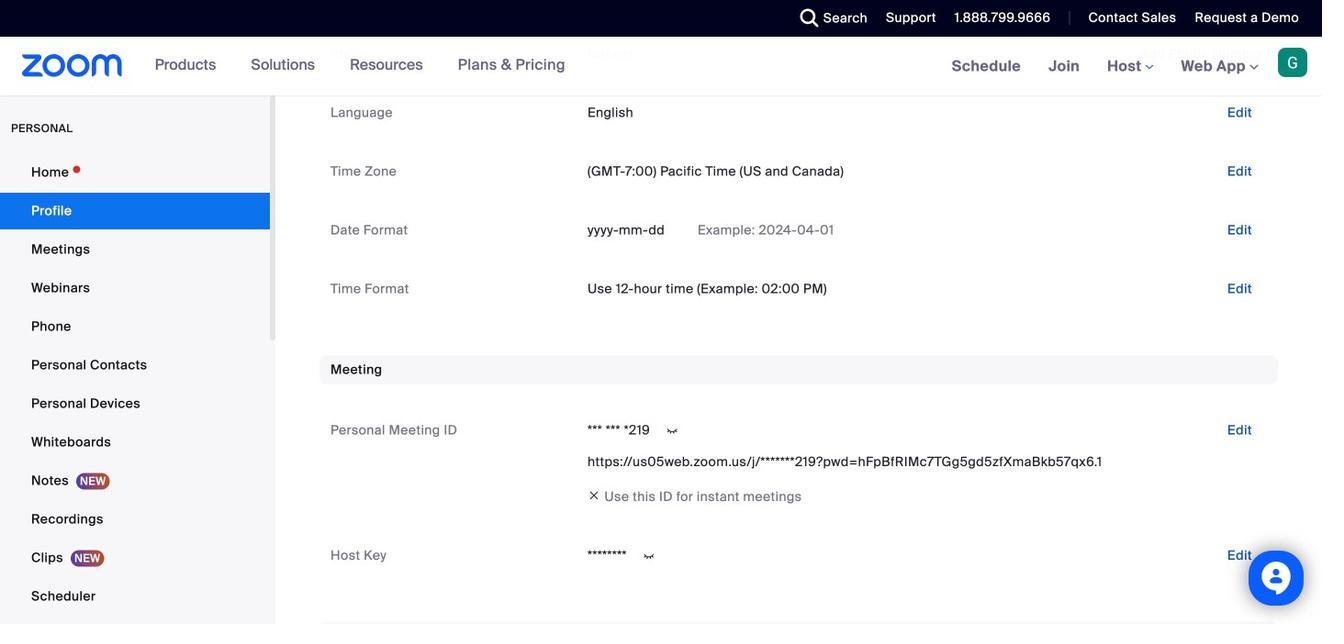 Task type: locate. For each thing, give the bounding box(es) containing it.
show personal meeting id image
[[658, 423, 687, 440]]

zoom logo image
[[22, 54, 123, 77]]

banner
[[0, 37, 1323, 97]]

profile picture image
[[1279, 48, 1308, 77]]



Task type: describe. For each thing, give the bounding box(es) containing it.
personal menu menu
[[0, 154, 270, 625]]

show host key image
[[635, 549, 664, 565]]

product information navigation
[[141, 37, 580, 96]]

meetings navigation
[[939, 37, 1323, 97]]



Task type: vqa. For each thing, say whether or not it's contained in the screenshot.
Fun Fact element
no



